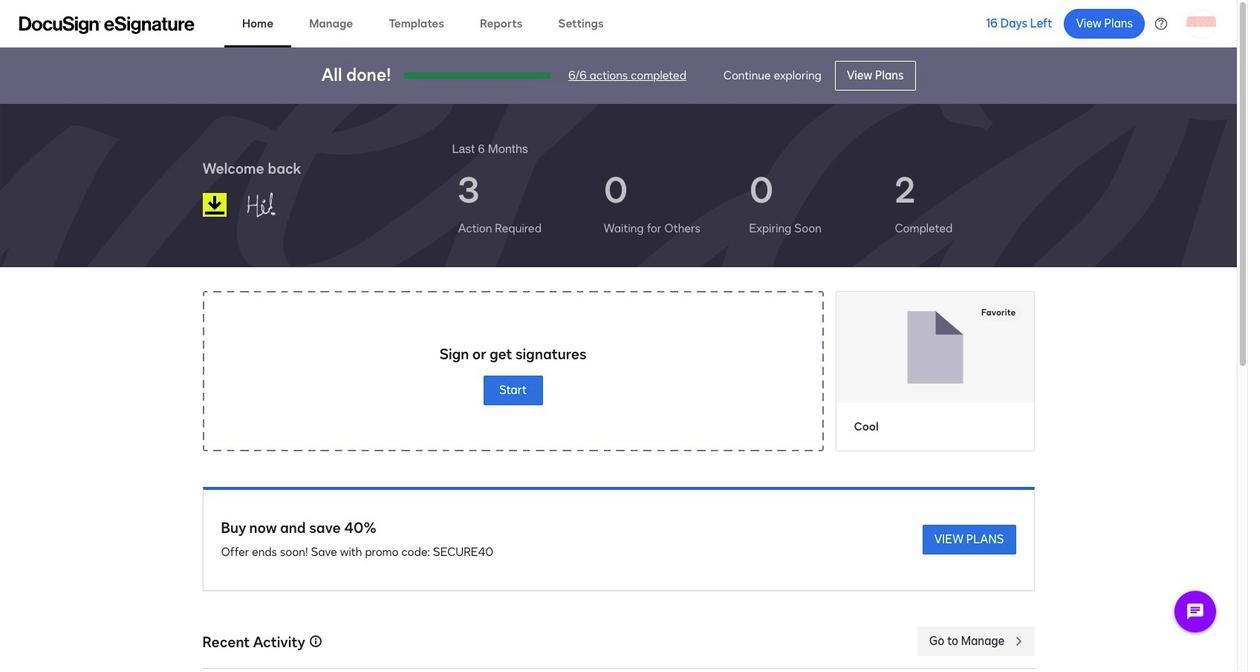 Task type: vqa. For each thing, say whether or not it's contained in the screenshot.
tab list
no



Task type: locate. For each thing, give the bounding box(es) containing it.
docusign esignature image
[[19, 16, 195, 34]]

generic name image
[[239, 186, 316, 224]]

list
[[452, 157, 1035, 250]]

heading
[[452, 140, 528, 157]]

use cool image
[[836, 292, 1034, 403]]

your uploaded profile image image
[[1186, 9, 1216, 38]]



Task type: describe. For each thing, give the bounding box(es) containing it.
docusignlogo image
[[202, 193, 226, 217]]



